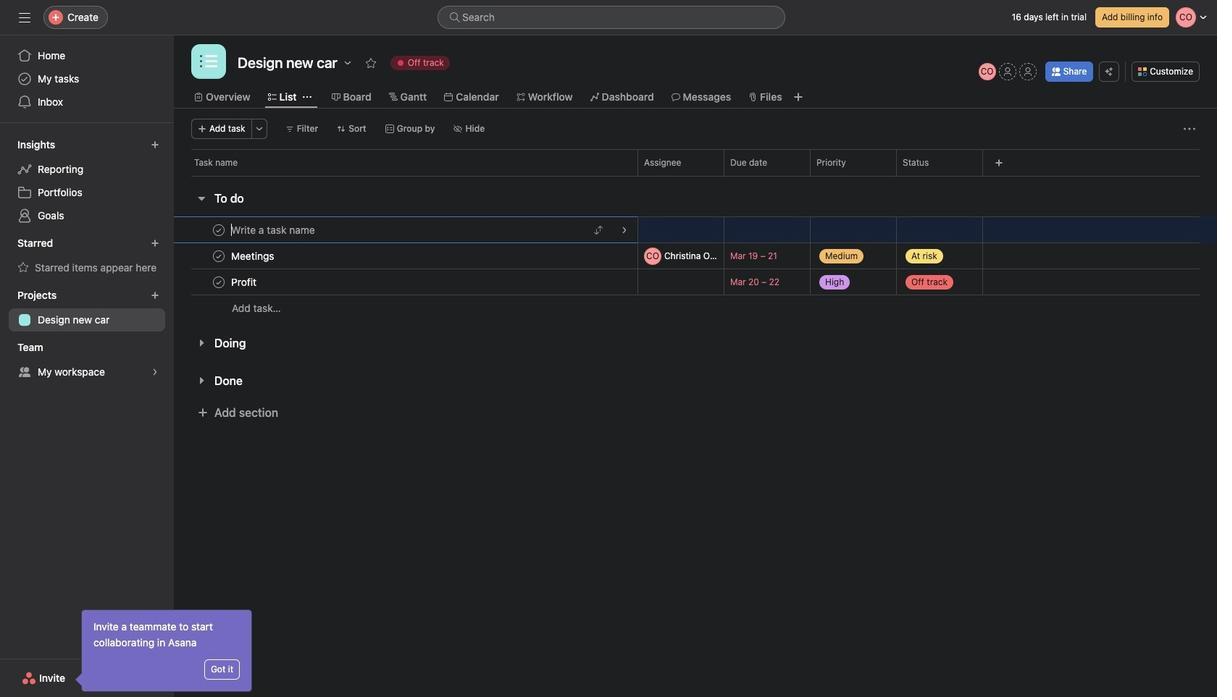 Task type: describe. For each thing, give the bounding box(es) containing it.
more actions image
[[255, 125, 264, 133]]

add tab image
[[793, 91, 804, 103]]

mark complete image for mark complete checkbox within profit cell
[[210, 274, 228, 291]]

meetings cell
[[174, 243, 638, 270]]

move tasks between sections image
[[594, 252, 603, 261]]

hide sidebar image
[[19, 12, 30, 23]]

starred element
[[0, 230, 174, 283]]

list image
[[200, 53, 217, 70]]

new project or portfolio image
[[151, 291, 159, 300]]

tab actions image
[[303, 93, 311, 101]]

teams element
[[0, 335, 174, 387]]

insights element
[[0, 132, 174, 230]]

add to starred image
[[365, 57, 377, 69]]

mark complete checkbox for profit cell
[[210, 274, 228, 291]]

manage project members image
[[979, 63, 996, 80]]

mark complete checkbox for meetings cell
[[210, 247, 228, 265]]



Task type: vqa. For each thing, say whether or not it's contained in the screenshot.
rocket icon
no



Task type: locate. For each thing, give the bounding box(es) containing it.
see details, my workspace image
[[151, 368, 159, 377]]

mark complete image inside meetings cell
[[210, 247, 228, 265]]

task name text field for mark complete checkbox within profit cell
[[228, 275, 261, 290]]

add items to starred image
[[151, 239, 159, 248]]

1 mark complete image from the top
[[210, 247, 228, 265]]

1 vertical spatial details image
[[620, 252, 629, 261]]

1 task name text field from the top
[[228, 223, 319, 237]]

move tasks between sections image
[[594, 226, 603, 234]]

cell
[[174, 217, 638, 243]]

tooltip
[[78, 611, 251, 692]]

details image for move tasks between sections icon at the left top
[[620, 252, 629, 261]]

3 task name text field from the top
[[228, 275, 261, 290]]

mark complete checkbox down mark complete icon
[[210, 247, 228, 265]]

1 vertical spatial mark complete checkbox
[[210, 274, 228, 291]]

global element
[[0, 36, 174, 122]]

details image inside meetings cell
[[620, 252, 629, 261]]

mark complete image
[[210, 221, 228, 239]]

Mark complete checkbox
[[210, 247, 228, 265], [210, 274, 228, 291]]

details image for move tasks between sections image
[[620, 226, 629, 234]]

2 details image from the top
[[620, 252, 629, 261]]

Task name text field
[[228, 223, 319, 237], [228, 249, 279, 263], [228, 275, 261, 290]]

1 vertical spatial task name text field
[[228, 249, 279, 263]]

new insights image
[[151, 141, 159, 149]]

mark complete image inside profit cell
[[210, 274, 228, 291]]

mark complete image
[[210, 247, 228, 265], [210, 274, 228, 291]]

2 mark complete image from the top
[[210, 274, 228, 291]]

0 vertical spatial details image
[[620, 226, 629, 234]]

1 mark complete checkbox from the top
[[210, 247, 228, 265]]

task name text field inside profit cell
[[228, 275, 261, 290]]

0 vertical spatial task name text field
[[228, 223, 319, 237]]

mark complete checkbox down mark complete option
[[210, 274, 228, 291]]

details image right move tasks between sections image
[[620, 226, 629, 234]]

mark complete checkbox inside meetings cell
[[210, 247, 228, 265]]

details image right move tasks between sections icon at the left top
[[620, 252, 629, 261]]

1 details image from the top
[[620, 226, 629, 234]]

2 vertical spatial task name text field
[[228, 275, 261, 290]]

task name text field inside meetings cell
[[228, 249, 279, 263]]

details image
[[620, 226, 629, 234], [620, 252, 629, 261]]

projects element
[[0, 283, 174, 335]]

mark complete image down mark complete icon
[[210, 247, 228, 265]]

task name text field for mark complete checkbox in meetings cell
[[228, 249, 279, 263]]

add field image
[[995, 159, 1004, 167]]

Mark complete checkbox
[[210, 221, 228, 239]]

mark complete image for mark complete checkbox in meetings cell
[[210, 247, 228, 265]]

profit cell
[[174, 269, 638, 296]]

0 vertical spatial mark complete checkbox
[[210, 247, 228, 265]]

ask ai image
[[1105, 67, 1114, 76]]

2 mark complete checkbox from the top
[[210, 274, 228, 291]]

0 vertical spatial mark complete image
[[210, 247, 228, 265]]

more actions image
[[1184, 123, 1196, 135]]

task name text field for mark complete option
[[228, 223, 319, 237]]

expand task list for this group image
[[196, 338, 207, 349]]

expand task list for this group image
[[196, 375, 207, 387]]

mark complete image down mark complete option
[[210, 274, 228, 291]]

header to do tree grid
[[174, 217, 1217, 322]]

1 vertical spatial mark complete image
[[210, 274, 228, 291]]

2 task name text field from the top
[[228, 249, 279, 263]]

list box
[[438, 6, 786, 29]]

row
[[174, 149, 1217, 176], [191, 175, 1200, 177], [174, 217, 1217, 243], [174, 243, 1217, 270], [174, 269, 1217, 296], [174, 295, 1217, 322]]

collapse task list for this group image
[[196, 193, 207, 204]]

mark complete checkbox inside profit cell
[[210, 274, 228, 291]]



